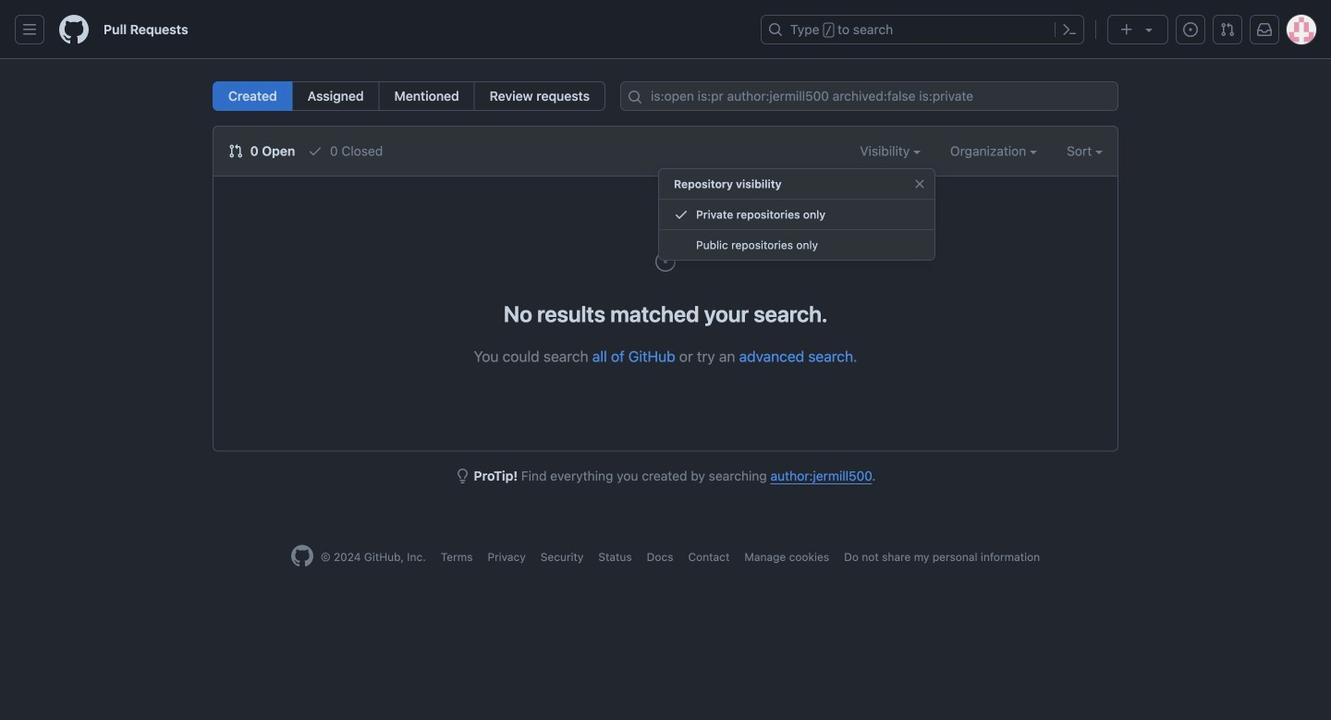 Task type: locate. For each thing, give the bounding box(es) containing it.
notifications image
[[1257, 22, 1272, 37]]

check image right git pull request image
[[308, 144, 323, 159]]

Search all issues text field
[[620, 81, 1119, 111]]

1 horizontal spatial homepage image
[[291, 545, 313, 567]]

Issues search field
[[620, 81, 1119, 111]]

check image
[[308, 144, 323, 159], [674, 207, 689, 222]]

0 vertical spatial check image
[[308, 144, 323, 159]]

issue opened image
[[655, 251, 677, 273]]

homepage image
[[59, 15, 89, 44], [291, 545, 313, 567]]

plus image
[[1120, 22, 1134, 37]]

1 horizontal spatial check image
[[674, 207, 689, 222]]

search image
[[628, 90, 643, 104]]

issue opened image
[[1183, 22, 1198, 37]]

check image up issue opened image
[[674, 207, 689, 222]]

0 horizontal spatial check image
[[308, 144, 323, 159]]

0 vertical spatial homepage image
[[59, 15, 89, 44]]

1 vertical spatial check image
[[674, 207, 689, 222]]



Task type: vqa. For each thing, say whether or not it's contained in the screenshot.
leftmost CHECK image
yes



Task type: describe. For each thing, give the bounding box(es) containing it.
1 vertical spatial homepage image
[[291, 545, 313, 567]]

0 horizontal spatial homepage image
[[59, 15, 89, 44]]

triangle down image
[[1142, 22, 1156, 37]]

command palette image
[[1062, 22, 1077, 37]]

git pull request image
[[228, 144, 243, 159]]

pull requests element
[[213, 81, 606, 111]]

git pull request image
[[1220, 22, 1235, 37]]

close menu image
[[912, 177, 927, 191]]

light bulb image
[[455, 469, 470, 483]]



